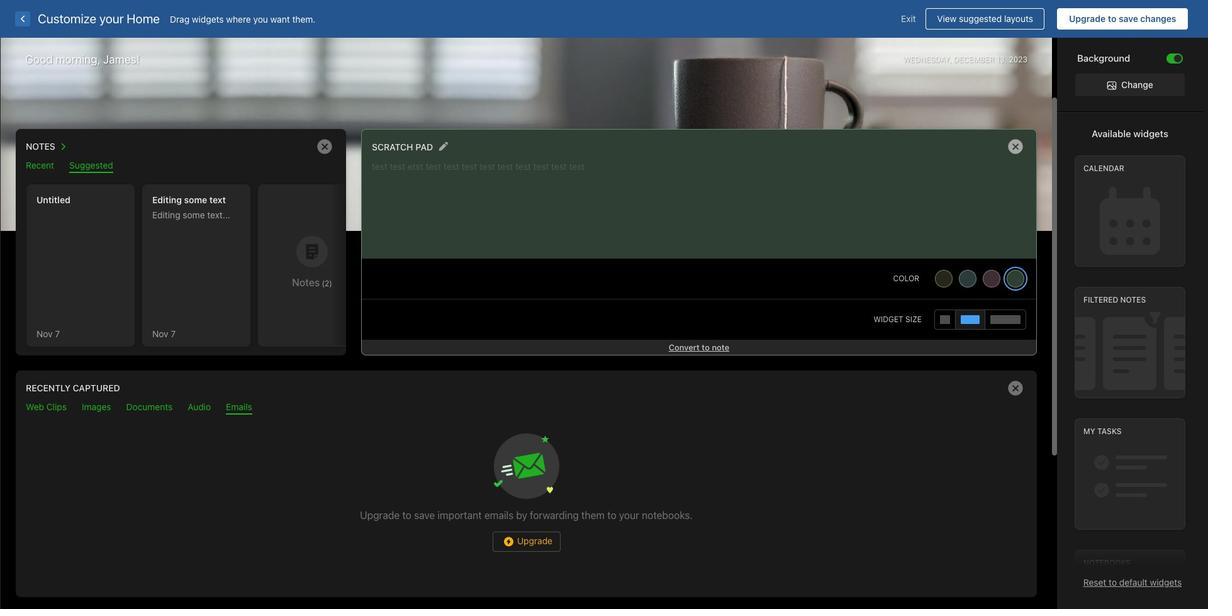 Task type: describe. For each thing, give the bounding box(es) containing it.
to for convert
[[702, 342, 710, 352]]

want
[[270, 14, 290, 24]]

filtered notes
[[1084, 295, 1146, 305]]

good morning, james!
[[25, 53, 140, 66]]

color
[[894, 274, 920, 283]]

change
[[1122, 79, 1154, 90]]

widget size
[[874, 315, 922, 324]]

calendar
[[1084, 164, 1125, 173]]

james!
[[103, 53, 140, 66]]

available
[[1092, 128, 1131, 139]]

widgets for available
[[1134, 128, 1169, 139]]

wednesday,
[[903, 54, 952, 64]]

pad
[[416, 141, 433, 152]]

suggested
[[959, 13, 1002, 24]]

size
[[906, 315, 922, 324]]

view suggested layouts
[[937, 13, 1033, 24]]

scratch pad
[[372, 141, 433, 152]]

convert
[[669, 342, 700, 352]]

scratch
[[372, 141, 413, 152]]

morning,
[[56, 53, 100, 66]]

2023
[[1009, 54, 1028, 64]]

notes
[[1121, 295, 1146, 305]]

edit widget title image
[[439, 142, 448, 151]]

upgrade to save changes button
[[1058, 8, 1188, 30]]

reset to default widgets button
[[1084, 577, 1182, 588]]

exit
[[901, 13, 916, 24]]

convert to note
[[669, 342, 730, 352]]

change button
[[1076, 74, 1185, 96]]

remove image
[[1003, 134, 1028, 159]]

filtered
[[1084, 295, 1119, 305]]

tasks
[[1098, 427, 1122, 436]]

widget size medium image
[[961, 315, 980, 324]]

scratch pad button
[[372, 138, 433, 155]]



Task type: locate. For each thing, give the bounding box(es) containing it.
wednesday, december 13, 2023
[[903, 54, 1028, 64]]

widgets for drag
[[192, 14, 224, 24]]

1 vertical spatial to
[[702, 342, 710, 352]]

customize your home
[[38, 11, 160, 26]]

to for upgrade
[[1108, 13, 1117, 24]]

13,
[[997, 54, 1007, 64]]

exit button
[[892, 8, 926, 30]]

to
[[1108, 13, 1117, 24], [702, 342, 710, 352], [1109, 577, 1117, 588]]

available widgets
[[1092, 128, 1169, 139]]

widgets right available
[[1134, 128, 1169, 139]]

to for reset
[[1109, 577, 1117, 588]]

remove image
[[312, 134, 337, 159], [1003, 376, 1028, 401]]

reset to default widgets
[[1084, 577, 1182, 588]]

widget
[[874, 315, 904, 324]]

changes
[[1141, 13, 1177, 24]]

background
[[1078, 52, 1131, 64]]

upgrade
[[1069, 13, 1106, 24]]

1 vertical spatial remove image
[[1003, 376, 1028, 401]]

customize
[[38, 11, 96, 26]]

home
[[127, 11, 160, 26]]

widget size large image
[[991, 315, 1021, 324]]

1 vertical spatial widgets
[[1134, 128, 1169, 139]]

december
[[954, 54, 995, 64]]

my tasks
[[1084, 427, 1122, 436]]

drag widgets where you want them.
[[170, 14, 316, 24]]

save
[[1119, 13, 1139, 24]]

2 vertical spatial widgets
[[1150, 577, 1182, 588]]

background image
[[1175, 54, 1182, 62]]

good
[[25, 53, 53, 66]]

upgrade to save changes
[[1069, 13, 1177, 24]]

to left note
[[702, 342, 710, 352]]

0 vertical spatial to
[[1108, 13, 1117, 24]]

view
[[937, 13, 957, 24]]

your
[[99, 11, 124, 26]]

to left 'save'
[[1108, 13, 1117, 24]]

drag
[[170, 14, 190, 24]]

notebooks
[[1084, 558, 1131, 568]]

default
[[1120, 577, 1148, 588]]

0 vertical spatial remove image
[[312, 134, 337, 159]]

reset
[[1084, 577, 1107, 588]]

2 vertical spatial to
[[1109, 577, 1117, 588]]

widgets right "drag"
[[192, 14, 224, 24]]

0 horizontal spatial remove image
[[312, 134, 337, 159]]

to right reset
[[1109, 577, 1117, 588]]

note
[[712, 342, 730, 352]]

1 horizontal spatial remove image
[[1003, 376, 1028, 401]]

them.
[[292, 14, 316, 24]]

widgets
[[192, 14, 224, 24], [1134, 128, 1169, 139], [1150, 577, 1182, 588]]

widgets right default
[[1150, 577, 1182, 588]]

widget size small image
[[940, 315, 950, 324]]

layouts
[[1005, 13, 1033, 24]]

where
[[226, 14, 251, 24]]

you
[[253, 14, 268, 24]]

view suggested layouts button
[[926, 8, 1045, 30]]

my
[[1084, 427, 1096, 436]]

convert to note button
[[362, 340, 1037, 355]]

0 vertical spatial widgets
[[192, 14, 224, 24]]



Task type: vqa. For each thing, say whether or not it's contained in the screenshot.
james!
yes



